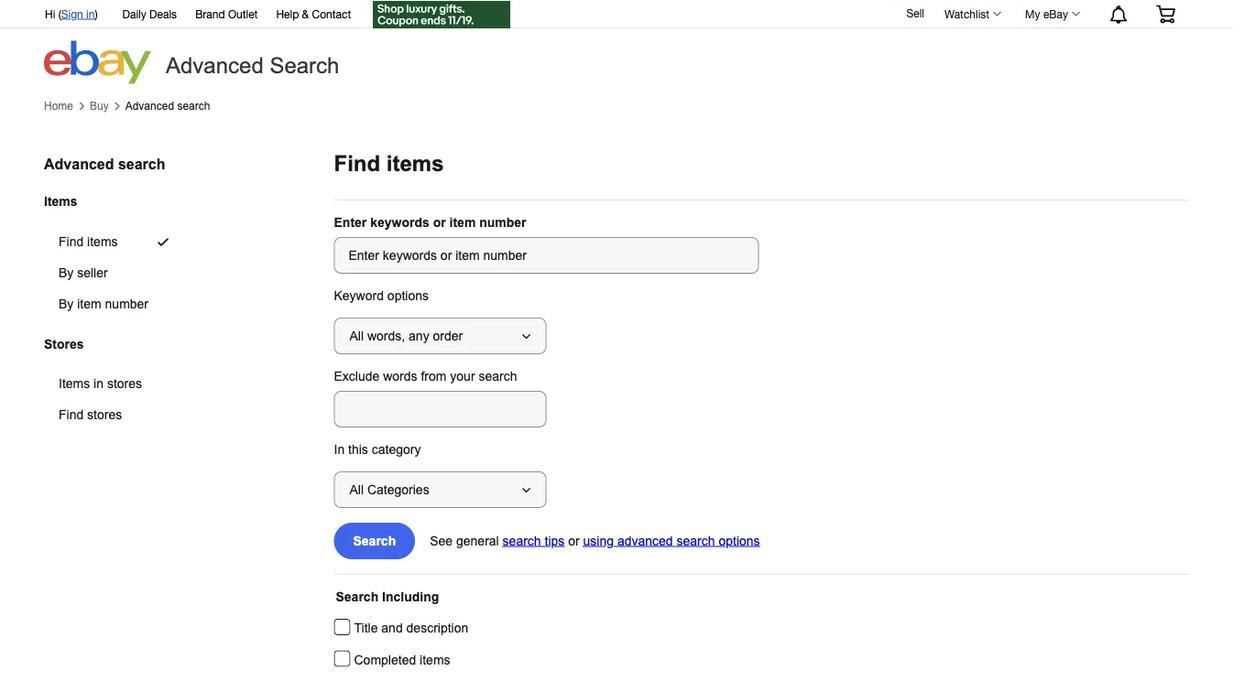 Task type: locate. For each thing, give the bounding box(es) containing it.
find items
[[334, 152, 444, 176], [59, 235, 118, 249]]

by left seller at the top of the page
[[59, 266, 74, 280]]

by item number
[[59, 297, 149, 311]]

outlet
[[228, 7, 258, 20]]

1 vertical spatial options
[[719, 534, 760, 549]]

title and description
[[354, 622, 469, 636]]

items up find items link
[[44, 195, 78, 209]]

home link
[[44, 100, 73, 113]]

options
[[388, 289, 429, 303], [719, 534, 760, 549]]

deals
[[149, 7, 177, 20]]

0 vertical spatial stores
[[107, 377, 142, 391]]

advanced down buy link
[[44, 156, 114, 172]]

keywords
[[370, 215, 430, 230]]

1 vertical spatial items
[[59, 377, 90, 391]]

0 vertical spatial find items
[[334, 152, 444, 176]]

items in stores
[[59, 377, 142, 391]]

number
[[480, 215, 527, 230], [105, 297, 149, 311]]

advanced
[[618, 534, 673, 549]]

brand
[[195, 7, 225, 20]]

stores down items in stores
[[87, 408, 122, 422]]

by down the by seller
[[59, 297, 74, 311]]

or right tips
[[568, 534, 580, 549]]

(
[[58, 7, 61, 20]]

item
[[450, 215, 476, 230], [77, 297, 101, 311]]

in right sign
[[86, 7, 95, 20]]

search
[[177, 100, 210, 112], [118, 156, 165, 172], [479, 369, 517, 384], [503, 534, 541, 549], [677, 534, 715, 549]]

ebay
[[1044, 7, 1069, 20]]

by for by seller
[[59, 266, 74, 280]]

1 vertical spatial item
[[77, 297, 101, 311]]

hi ( sign in )
[[45, 7, 98, 20]]

sell
[[907, 7, 925, 19]]

1 vertical spatial by
[[59, 297, 74, 311]]

1 horizontal spatial options
[[719, 534, 760, 549]]

keyword
[[334, 289, 384, 303]]

items
[[387, 152, 444, 176], [87, 235, 118, 249], [420, 653, 450, 668]]

2 vertical spatial find
[[59, 408, 84, 422]]

items up enter keywords or item number
[[387, 152, 444, 176]]

search up search including
[[353, 534, 396, 549]]

advanced search right buy
[[125, 100, 210, 112]]

search right your
[[479, 369, 517, 384]]

hi
[[45, 7, 55, 20]]

find up the by seller
[[59, 235, 84, 249]]

1 vertical spatial or
[[568, 534, 580, 549]]

item down seller at the top of the page
[[77, 297, 101, 311]]

find
[[334, 152, 380, 176], [59, 235, 84, 249], [59, 408, 84, 422]]

or
[[433, 215, 446, 230], [568, 534, 580, 549]]

0 horizontal spatial or
[[433, 215, 446, 230]]

advanced
[[166, 54, 264, 78], [125, 100, 174, 112], [44, 156, 114, 172]]

find items up keywords
[[334, 152, 444, 176]]

using
[[583, 534, 614, 549]]

0 vertical spatial by
[[59, 266, 74, 280]]

1 horizontal spatial item
[[450, 215, 476, 230]]

by inside "by item number" link
[[59, 297, 74, 311]]

advanced search down buy link
[[44, 156, 165, 172]]

buy
[[90, 100, 109, 112]]

advanced right buy
[[125, 100, 174, 112]]

find items link
[[44, 227, 192, 258]]

my ebay link
[[1016, 3, 1089, 25]]

find up the enter
[[334, 152, 380, 176]]

2 by from the top
[[59, 297, 74, 311]]

completed items
[[354, 653, 450, 668]]

0 vertical spatial in
[[86, 7, 95, 20]]

brand outlet link
[[195, 5, 258, 25]]

in
[[86, 7, 95, 20], [94, 377, 104, 391]]

1 horizontal spatial or
[[568, 534, 580, 549]]

and
[[382, 622, 403, 636]]

stores
[[107, 377, 142, 391], [87, 408, 122, 422]]

0 vertical spatial items
[[44, 195, 78, 209]]

number up enter keywords or item number text box
[[480, 215, 527, 230]]

by
[[59, 266, 74, 280], [59, 297, 74, 311]]

buy link
[[90, 100, 109, 113]]

general
[[456, 534, 499, 549]]

daily deals link
[[122, 5, 177, 25]]

title
[[354, 622, 378, 636]]

banner
[[35, 0, 1190, 84]]

find items up seller at the top of the page
[[59, 235, 118, 249]]

search inside button
[[353, 534, 396, 549]]

advanced down brand in the left of the page
[[166, 54, 264, 78]]

search
[[270, 54, 340, 78], [353, 534, 396, 549], [336, 590, 379, 604]]

&
[[302, 7, 309, 20]]

0 vertical spatial item
[[450, 215, 476, 230]]

1 vertical spatial search
[[353, 534, 396, 549]]

search button
[[334, 523, 415, 560]]

1 vertical spatial number
[[105, 297, 149, 311]]

by for by item number
[[59, 297, 74, 311]]

find stores link
[[44, 400, 186, 431]]

tips
[[545, 534, 565, 549]]

0 vertical spatial options
[[388, 289, 429, 303]]

items for items
[[44, 195, 78, 209]]

1 by from the top
[[59, 266, 74, 280]]

1 horizontal spatial number
[[480, 215, 527, 230]]

items up seller at the top of the page
[[87, 235, 118, 249]]

)
[[95, 7, 98, 20]]

1 vertical spatial find
[[59, 235, 84, 249]]

number down the by seller link
[[105, 297, 149, 311]]

search for search button
[[353, 534, 396, 549]]

search down help & contact link
[[270, 54, 340, 78]]

by seller link
[[44, 258, 192, 289]]

items
[[44, 195, 78, 209], [59, 377, 90, 391]]

items up find stores
[[59, 377, 90, 391]]

search for search including
[[336, 590, 379, 604]]

items in stores link
[[44, 369, 186, 400]]

find down items in stores
[[59, 408, 84, 422]]

in inside 'account' navigation
[[86, 7, 95, 20]]

sell link
[[899, 7, 933, 19]]

banner containing sell
[[35, 0, 1190, 84]]

item right keywords
[[450, 215, 476, 230]]

0 horizontal spatial options
[[388, 289, 429, 303]]

search up title
[[336, 590, 379, 604]]

in up find stores
[[94, 377, 104, 391]]

or right keywords
[[433, 215, 446, 230]]

0 horizontal spatial find items
[[59, 235, 118, 249]]

1 vertical spatial advanced search
[[44, 156, 165, 172]]

search right the advanced
[[677, 534, 715, 549]]

2 vertical spatial search
[[336, 590, 379, 604]]

stores up find stores link at the bottom left
[[107, 377, 142, 391]]

advanced search
[[125, 100, 210, 112], [44, 156, 165, 172]]

words
[[383, 369, 417, 384]]

by seller
[[59, 266, 108, 280]]

in this category
[[334, 443, 421, 457]]

search left tips
[[503, 534, 541, 549]]

search tips link
[[503, 534, 565, 549]]

0 vertical spatial number
[[480, 215, 527, 230]]

items down description
[[420, 653, 450, 668]]

find for find items link
[[59, 235, 84, 249]]

keyword options
[[334, 289, 429, 303]]

search down advanced search
[[177, 100, 210, 112]]

in
[[334, 443, 345, 457]]



Task type: vqa. For each thing, say whether or not it's contained in the screenshot.
see all button
no



Task type: describe. For each thing, give the bounding box(es) containing it.
from
[[421, 369, 447, 384]]

1 vertical spatial advanced
[[125, 100, 174, 112]]

advanced search
[[166, 54, 340, 78]]

help
[[276, 7, 299, 20]]

1 vertical spatial find items
[[59, 235, 118, 249]]

1 vertical spatial stores
[[87, 408, 122, 422]]

0 vertical spatial advanced search
[[125, 100, 210, 112]]

0 vertical spatial or
[[433, 215, 446, 230]]

get the coupon image
[[373, 1, 511, 28]]

1 vertical spatial in
[[94, 377, 104, 391]]

2 vertical spatial advanced
[[44, 156, 114, 172]]

find for find stores link at the bottom left
[[59, 408, 84, 422]]

Enter keywords or item number text field
[[334, 237, 759, 274]]

0 horizontal spatial number
[[105, 297, 149, 311]]

0 vertical spatial search
[[270, 54, 340, 78]]

my ebay
[[1026, 7, 1069, 20]]

contact
[[312, 7, 351, 20]]

including
[[382, 590, 439, 604]]

search including
[[336, 590, 439, 604]]

stores
[[44, 337, 84, 351]]

see
[[430, 534, 453, 549]]

Exclude words from your search text field
[[334, 391, 547, 428]]

items for items in stores
[[59, 377, 90, 391]]

exclude words from your search
[[334, 369, 517, 384]]

help & contact
[[276, 7, 351, 20]]

daily
[[122, 7, 146, 20]]

watchlist
[[945, 7, 990, 20]]

your
[[450, 369, 475, 384]]

help & contact link
[[276, 5, 351, 25]]

using advanced search options link
[[583, 534, 760, 549]]

watchlist link
[[935, 3, 1010, 25]]

completed
[[354, 653, 416, 668]]

sign
[[61, 7, 83, 20]]

exclude
[[334, 369, 380, 384]]

category
[[372, 443, 421, 457]]

my
[[1026, 7, 1041, 20]]

2 vertical spatial items
[[420, 653, 450, 668]]

find stores
[[59, 408, 122, 422]]

enter
[[334, 215, 367, 230]]

your shopping cart image
[[1156, 5, 1177, 23]]

description
[[407, 622, 469, 636]]

1 vertical spatial items
[[87, 235, 118, 249]]

search down 'advanced search' link
[[118, 156, 165, 172]]

by item number link
[[44, 289, 192, 320]]

0 vertical spatial find
[[334, 152, 380, 176]]

this
[[348, 443, 368, 457]]

1 horizontal spatial find items
[[334, 152, 444, 176]]

see general search tips or using advanced search options
[[430, 534, 760, 549]]

sign in link
[[61, 7, 95, 20]]

enter keywords or item number
[[334, 215, 527, 230]]

seller
[[77, 266, 108, 280]]

daily deals
[[122, 7, 177, 20]]

0 vertical spatial items
[[387, 152, 444, 176]]

home
[[44, 100, 73, 112]]

advanced search link
[[125, 100, 210, 113]]

account navigation
[[35, 0, 1190, 31]]

0 vertical spatial advanced
[[166, 54, 264, 78]]

brand outlet
[[195, 7, 258, 20]]

0 horizontal spatial item
[[77, 297, 101, 311]]



